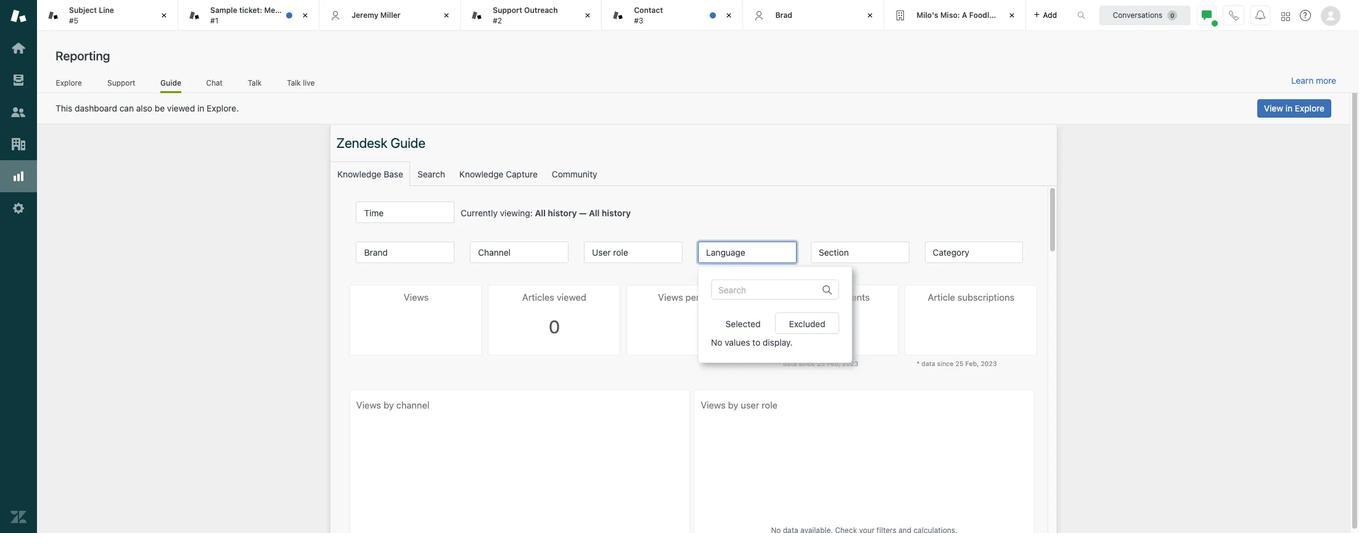 Task type: locate. For each thing, give the bounding box(es) containing it.
talk left live at the top left of the page
[[287, 78, 301, 87]]

explore link
[[56, 78, 82, 91]]

milo's miso: a foodlez subsidiary tab
[[885, 0, 1039, 31]]

1 talk from the left
[[248, 78, 262, 87]]

close image right foodlez
[[1006, 9, 1018, 22]]

brad
[[775, 10, 792, 20]]

tab containing support outreach
[[461, 0, 602, 31]]

1 horizontal spatial talk
[[287, 78, 301, 87]]

can
[[119, 103, 134, 113]]

guide link
[[160, 78, 181, 93]]

0 vertical spatial explore
[[56, 78, 82, 87]]

1 vertical spatial explore
[[1295, 103, 1325, 113]]

more
[[1316, 75, 1336, 86]]

line
[[99, 6, 114, 15]]

3 tab from the left
[[461, 0, 602, 31]]

1 close image from the left
[[158, 9, 170, 22]]

tab containing subject line
[[37, 0, 178, 31]]

talk link
[[247, 78, 262, 91]]

4 tab from the left
[[602, 0, 743, 31]]

close image left '#2'
[[440, 9, 453, 22]]

close image inside the jeremy miller tab
[[440, 9, 453, 22]]

miso:
[[940, 10, 960, 20]]

contact
[[634, 6, 663, 15]]

conversations button
[[1100, 5, 1191, 25]]

main element
[[0, 0, 37, 533]]

meet
[[264, 6, 283, 15]]

in right viewed
[[197, 103, 204, 113]]

support inside 'link'
[[107, 78, 135, 87]]

close image right the
[[299, 9, 312, 22]]

#1
[[210, 16, 218, 25]]

3 close image from the left
[[864, 9, 877, 22]]

close image for 'milo's miso: a foodlez subsidiary' tab
[[1006, 9, 1018, 22]]

subsidiary
[[1000, 10, 1039, 20]]

close image inside tab
[[299, 9, 312, 22]]

1 vertical spatial support
[[107, 78, 135, 87]]

0 horizontal spatial support
[[107, 78, 135, 87]]

close image left #1
[[158, 9, 170, 22]]

learn more
[[1291, 75, 1336, 86]]

1 horizontal spatial support
[[493, 6, 522, 15]]

0 horizontal spatial close image
[[299, 9, 312, 22]]

close image for brad
[[864, 9, 877, 22]]

support link
[[107, 78, 136, 91]]

guide
[[160, 78, 181, 87]]

explore up this on the left top
[[56, 78, 82, 87]]

in
[[197, 103, 204, 113], [1286, 103, 1293, 113]]

close image
[[299, 9, 312, 22], [440, 9, 453, 22], [864, 9, 877, 22]]

support inside the support outreach #2
[[493, 6, 522, 15]]

views image
[[10, 72, 27, 88]]

subject
[[69, 6, 97, 15]]

1 horizontal spatial explore
[[1295, 103, 1325, 113]]

talk live
[[287, 78, 315, 87]]

0 horizontal spatial talk
[[248, 78, 262, 87]]

2 in from the left
[[1286, 103, 1293, 113]]

customers image
[[10, 104, 27, 120]]

2 horizontal spatial close image
[[864, 9, 877, 22]]

4 close image from the left
[[1006, 9, 1018, 22]]

close image inside 'milo's miso: a foodlez subsidiary' tab
[[1006, 9, 1018, 22]]

close image left 'milo's'
[[864, 9, 877, 22]]

admin image
[[10, 200, 27, 216]]

1 close image from the left
[[299, 9, 312, 22]]

add button
[[1026, 0, 1064, 30]]

support up can
[[107, 78, 135, 87]]

talk
[[248, 78, 262, 87], [287, 78, 301, 87]]

this
[[56, 103, 72, 113]]

sample
[[210, 6, 237, 15]]

jeremy
[[352, 10, 378, 20]]

jeremy miller tab
[[320, 0, 461, 31]]

sample ticket: meet the ticket #1
[[210, 6, 319, 25]]

support up '#2'
[[493, 6, 522, 15]]

2 talk from the left
[[287, 78, 301, 87]]

2 tab from the left
[[178, 0, 320, 31]]

0 horizontal spatial in
[[197, 103, 204, 113]]

close image
[[158, 9, 170, 22], [582, 9, 594, 22], [723, 9, 735, 22], [1006, 9, 1018, 22]]

close image left brad
[[723, 9, 735, 22]]

1 tab from the left
[[37, 0, 178, 31]]

1 horizontal spatial close image
[[440, 9, 453, 22]]

2 close image from the left
[[582, 9, 594, 22]]

zendesk support image
[[10, 8, 27, 24]]

add
[[1043, 10, 1057, 19]]

in right view
[[1286, 103, 1293, 113]]

explore.
[[207, 103, 239, 113]]

close image inside brad tab
[[864, 9, 877, 22]]

close image right outreach
[[582, 9, 594, 22]]

talk inside talk live link
[[287, 78, 301, 87]]

notifications image
[[1256, 10, 1265, 20]]

0 vertical spatial support
[[493, 6, 522, 15]]

1 horizontal spatial in
[[1286, 103, 1293, 113]]

2 close image from the left
[[440, 9, 453, 22]]

tab
[[37, 0, 178, 31], [178, 0, 320, 31], [461, 0, 602, 31], [602, 0, 743, 31]]

explore down learn more link
[[1295, 103, 1325, 113]]

explore
[[56, 78, 82, 87], [1295, 103, 1325, 113]]

support
[[493, 6, 522, 15], [107, 78, 135, 87]]

talk live link
[[287, 78, 315, 91]]

close image for jeremy miller
[[440, 9, 453, 22]]

jeremy miller
[[352, 10, 401, 20]]

talk right chat
[[248, 78, 262, 87]]



Task type: vqa. For each thing, say whether or not it's contained in the screenshot.
teams
no



Task type: describe. For each thing, give the bounding box(es) containing it.
milo's
[[917, 10, 938, 20]]

a
[[962, 10, 967, 20]]

close image for tab containing support outreach
[[582, 9, 594, 22]]

learn more link
[[1291, 75, 1336, 86]]

dashboard
[[75, 103, 117, 113]]

talk for talk
[[248, 78, 262, 87]]

view in explore button
[[1257, 99, 1331, 118]]

outreach
[[524, 6, 558, 15]]

viewed
[[167, 103, 195, 113]]

foodlez
[[969, 10, 998, 20]]

0 horizontal spatial explore
[[56, 78, 82, 87]]

support for support outreach #2
[[493, 6, 522, 15]]

tab containing contact
[[602, 0, 743, 31]]

zendesk image
[[10, 509, 27, 525]]

live
[[303, 78, 315, 87]]

this dashboard can also be viewed in explore.
[[56, 103, 239, 113]]

button displays agent's chat status as online. image
[[1202, 10, 1212, 20]]

ticket:
[[239, 6, 262, 15]]

3 close image from the left
[[723, 9, 735, 22]]

conversations
[[1113, 10, 1163, 19]]

ticket
[[298, 6, 319, 15]]

support outreach #2
[[493, 6, 558, 25]]

view
[[1264, 103, 1283, 113]]

get started image
[[10, 40, 27, 56]]

learn
[[1291, 75, 1314, 86]]

brad tab
[[743, 0, 885, 31]]

1 in from the left
[[197, 103, 204, 113]]

view in explore
[[1264, 103, 1325, 113]]

reporting
[[56, 49, 110, 63]]

tabs tab list
[[37, 0, 1064, 31]]

also
[[136, 103, 152, 113]]

support for support
[[107, 78, 135, 87]]

explore inside button
[[1295, 103, 1325, 113]]

be
[[155, 103, 165, 113]]

#5
[[69, 16, 78, 25]]

#2
[[493, 16, 502, 25]]

reporting image
[[10, 168, 27, 184]]

organizations image
[[10, 136, 27, 152]]

close image for tab containing subject line
[[158, 9, 170, 22]]

talk for talk live
[[287, 78, 301, 87]]

milo's miso: a foodlez subsidiary
[[917, 10, 1039, 20]]

the
[[285, 6, 296, 15]]

#3
[[634, 16, 643, 25]]

contact #3
[[634, 6, 663, 25]]

tab containing sample ticket: meet the ticket
[[178, 0, 320, 31]]

subject line #5
[[69, 6, 114, 25]]

get help image
[[1300, 10, 1311, 21]]

chat link
[[206, 78, 223, 91]]

in inside button
[[1286, 103, 1293, 113]]

miller
[[380, 10, 401, 20]]

zendesk products image
[[1282, 12, 1290, 21]]

chat
[[206, 78, 223, 87]]



